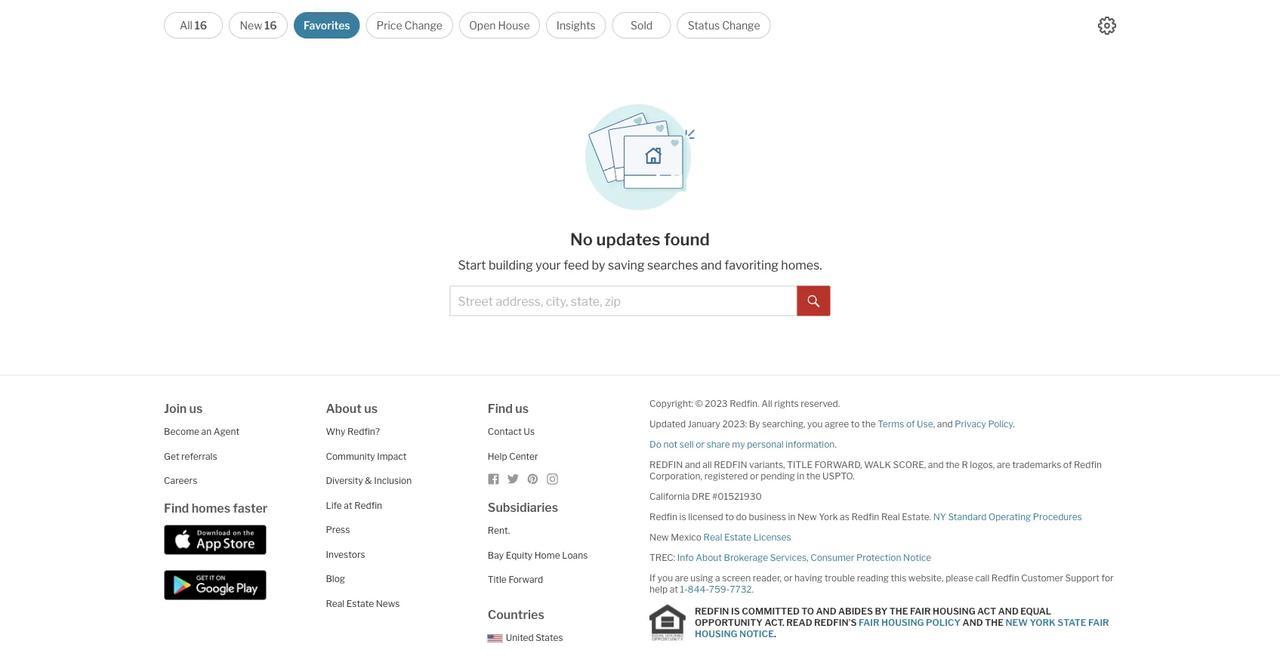 Task type: locate. For each thing, give the bounding box(es) containing it.
inclusion
[[374, 476, 412, 486]]

2 horizontal spatial or
[[784, 573, 793, 584]]

. down agree
[[835, 439, 837, 450]]

new mexico real estate licenses
[[650, 532, 791, 543]]

customer
[[1022, 573, 1064, 584]]

and up new
[[998, 606, 1019, 617]]

house
[[498, 19, 530, 32]]

1 us from the left
[[189, 401, 203, 416]]

1 16 from the left
[[195, 19, 207, 32]]

community
[[326, 451, 375, 462]]

0 horizontal spatial or
[[696, 439, 705, 450]]

0 vertical spatial all
[[180, 19, 193, 32]]

. right the privacy
[[1013, 419, 1015, 430]]

1 vertical spatial new
[[798, 512, 817, 523]]

0 horizontal spatial us
[[189, 401, 203, 416]]

2 horizontal spatial the
[[946, 460, 960, 471]]

york
[[1030, 617, 1056, 628]]

option group
[[164, 12, 771, 39]]

, left the privacy
[[933, 419, 935, 430]]

#01521930
[[712, 491, 762, 502]]

united
[[506, 632, 534, 643]]

1 horizontal spatial us
[[364, 401, 378, 416]]

find down careers
[[164, 501, 189, 516]]

of left "use"
[[906, 419, 915, 430]]

16 for all 16
[[195, 19, 207, 32]]

1 horizontal spatial about
[[696, 553, 722, 564]]

0 vertical spatial new
[[240, 19, 262, 32]]

0 horizontal spatial new
[[240, 19, 262, 32]]

and down act
[[963, 617, 983, 628]]

1 vertical spatial of
[[1063, 460, 1072, 471]]

1 vertical spatial at
[[670, 584, 678, 595]]

of right trademarks
[[1063, 460, 1072, 471]]

about up using
[[696, 553, 722, 564]]

redfin left is
[[650, 512, 678, 523]]

16 left new radio
[[195, 19, 207, 32]]

at left 1-
[[670, 584, 678, 595]]

housing up policy
[[933, 606, 976, 617]]

fair down by
[[859, 617, 880, 628]]

1 horizontal spatial are
[[997, 460, 1011, 471]]

2 vertical spatial housing
[[695, 628, 738, 639]]

trec:
[[650, 553, 675, 564]]

new right all radio on the top left of page
[[240, 19, 262, 32]]

0 horizontal spatial of
[[906, 419, 915, 430]]

referrals
[[181, 451, 217, 462]]

1 horizontal spatial you
[[807, 419, 823, 430]]

2 horizontal spatial us
[[515, 401, 529, 416]]

1 horizontal spatial ,
[[933, 419, 935, 430]]

new for new 16
[[240, 19, 262, 32]]

real left estate.
[[881, 512, 900, 523]]

info about brokerage services link
[[677, 553, 807, 564]]

the left the r
[[946, 460, 960, 471]]

estate left news in the bottom of the page
[[347, 598, 374, 609]]

0 horizontal spatial all
[[180, 19, 193, 32]]

1 horizontal spatial or
[[750, 471, 759, 482]]

no updates found
[[570, 229, 710, 249]]

call
[[976, 573, 990, 584]]

fair right the state
[[1089, 617, 1109, 628]]

rent.
[[488, 525, 510, 536]]

equal
[[1021, 606, 1052, 617]]

0 horizontal spatial the
[[890, 606, 908, 617]]

2 16 from the left
[[265, 19, 277, 32]]

about up why
[[326, 401, 362, 416]]

and right 'score,'
[[928, 460, 944, 471]]

insights
[[557, 19, 596, 32]]

are right logos, at the bottom
[[997, 460, 1011, 471]]

redfin right trademarks
[[1074, 460, 1102, 471]]

0 vertical spatial estate
[[724, 532, 752, 543]]

0 horizontal spatial are
[[675, 573, 689, 584]]

1 vertical spatial are
[[675, 573, 689, 584]]

2 us from the left
[[364, 401, 378, 416]]

start
[[458, 258, 486, 273]]

1 horizontal spatial in
[[797, 471, 805, 482]]

you right if
[[658, 573, 673, 584]]

you up information
[[807, 419, 823, 430]]

the left 'terms'
[[862, 419, 876, 430]]

why
[[326, 426, 345, 437]]

if
[[650, 573, 656, 584]]

1 horizontal spatial find
[[488, 401, 513, 416]]

housing down opportunity
[[695, 628, 738, 639]]

us for find us
[[515, 401, 529, 416]]

16 inside new radio
[[265, 19, 277, 32]]

the up fair housing policy link
[[890, 606, 908, 617]]

1 horizontal spatial 16
[[265, 19, 277, 32]]

2 horizontal spatial and
[[998, 606, 1019, 617]]

in right business
[[788, 512, 796, 523]]

or down variants,
[[750, 471, 759, 482]]

16 inside all radio
[[195, 19, 207, 32]]

find
[[488, 401, 513, 416], [164, 501, 189, 516]]

, up having
[[807, 553, 809, 564]]

estate
[[724, 532, 752, 543], [347, 598, 374, 609]]

real estate news button
[[326, 598, 400, 609]]

0 vertical spatial or
[[696, 439, 705, 450]]

use
[[917, 419, 933, 430]]

start building your feed by saving searches and favoriting homes.
[[458, 258, 822, 273]]

redfin up corporation,
[[650, 460, 683, 471]]

open
[[469, 19, 496, 32]]

using
[[691, 573, 713, 584]]

or down services
[[784, 573, 793, 584]]

redfin pinterest image
[[527, 473, 539, 485]]

1 horizontal spatial fair
[[910, 606, 931, 617]]

0 horizontal spatial about
[[326, 401, 362, 416]]

press button
[[326, 525, 350, 536]]

1 horizontal spatial of
[[1063, 460, 1072, 471]]

at right life
[[344, 500, 352, 511]]

the down title
[[807, 471, 821, 482]]

2 horizontal spatial fair
[[1089, 617, 1109, 628]]

new for new mexico real estate licenses
[[650, 532, 669, 543]]

real down 'licensed' on the right of the page
[[704, 532, 722, 543]]

redfin inside redfin is committed to and abides by the fair housing act and equal opportunity act. read redfin's
[[695, 606, 729, 617]]

dre
[[692, 491, 710, 502]]

1 vertical spatial find
[[164, 501, 189, 516]]

0 horizontal spatial real
[[326, 598, 345, 609]]

0 vertical spatial find
[[488, 401, 513, 416]]

1 horizontal spatial all
[[762, 398, 772, 409]]

impact
[[377, 451, 407, 462]]

redfin twitter image
[[507, 473, 519, 485]]

1 vertical spatial housing
[[882, 617, 924, 628]]

change right status
[[722, 19, 760, 32]]

find us
[[488, 401, 529, 416]]

0 vertical spatial in
[[797, 471, 805, 482]]

new
[[1006, 617, 1028, 628]]

sell
[[680, 439, 694, 450]]

0 horizontal spatial ,
[[807, 553, 809, 564]]

and right "use"
[[937, 419, 953, 430]]

us flag image
[[488, 635, 503, 642]]

1 vertical spatial the
[[985, 617, 1004, 628]]

new left york
[[798, 512, 817, 523]]

us up us
[[515, 401, 529, 416]]

1 horizontal spatial the
[[862, 419, 876, 430]]

0 horizontal spatial at
[[344, 500, 352, 511]]

housing down by
[[882, 617, 924, 628]]

or inside if you are using a screen reader, or having trouble reading this website, please call redfin customer support for help at
[[784, 573, 793, 584]]

1 vertical spatial you
[[658, 573, 673, 584]]

1 horizontal spatial at
[[670, 584, 678, 595]]

fair
[[910, 606, 931, 617], [859, 617, 880, 628], [1089, 617, 1109, 628]]

mexico
[[671, 532, 702, 543]]

option group containing all
[[164, 12, 771, 39]]

0 vertical spatial the
[[890, 606, 908, 617]]

get
[[164, 451, 179, 462]]

0 horizontal spatial estate
[[347, 598, 374, 609]]

3 us from the left
[[515, 401, 529, 416]]

and up redfin's
[[816, 606, 837, 617]]

Price Change radio
[[366, 12, 453, 39]]

1 horizontal spatial real
[[704, 532, 722, 543]]

2 vertical spatial or
[[784, 573, 793, 584]]

agent
[[214, 426, 240, 437]]

0 horizontal spatial fair
[[859, 617, 880, 628]]

1 horizontal spatial housing
[[882, 617, 924, 628]]

housing
[[933, 606, 976, 617], [882, 617, 924, 628], [695, 628, 738, 639]]

.
[[1013, 419, 1015, 430], [835, 439, 837, 450], [752, 584, 754, 595], [774, 628, 776, 639]]

us right join
[[189, 401, 203, 416]]

redfin right as
[[852, 512, 879, 523]]

change right "price"
[[405, 19, 443, 32]]

16
[[195, 19, 207, 32], [265, 19, 277, 32]]

committed
[[742, 606, 800, 617]]

in down title
[[797, 471, 805, 482]]

Street address, city, state, zip search field
[[450, 286, 797, 316]]

all left rights
[[762, 398, 772, 409]]

2 horizontal spatial real
[[881, 512, 900, 523]]

change inside option
[[722, 19, 760, 32]]

new up trec:
[[650, 532, 669, 543]]

careers button
[[164, 476, 197, 486]]

redfin instagram image
[[547, 473, 559, 485]]

updated january 2023: by searching, you agree to the terms of use , and privacy policy .
[[650, 419, 1015, 430]]

redfin down &
[[354, 500, 382, 511]]

all 16
[[180, 19, 207, 32]]

state
[[1058, 617, 1087, 628]]

a
[[715, 573, 720, 584]]

change inside 'option'
[[405, 19, 443, 32]]

fair up fair housing policy link
[[910, 606, 931, 617]]

new york state fair housing notice link
[[695, 617, 1109, 639]]

2 horizontal spatial new
[[798, 512, 817, 523]]

estate down "do"
[[724, 532, 752, 543]]

redfin for and
[[650, 460, 683, 471]]

by
[[875, 606, 888, 617]]

Insights radio
[[546, 12, 606, 39]]

2 change from the left
[[722, 19, 760, 32]]

are up 1-
[[675, 573, 689, 584]]

us up 'redfin?'
[[364, 401, 378, 416]]

the down act
[[985, 617, 1004, 628]]

at inside if you are using a screen reader, or having trouble reading this website, please call redfin customer support for help at
[[670, 584, 678, 595]]

redfin right the call
[[992, 573, 1020, 584]]

r
[[962, 460, 968, 471]]

copyright: © 2023 redfin. all rights reserved.
[[650, 398, 840, 409]]

0 horizontal spatial find
[[164, 501, 189, 516]]

equity
[[506, 550, 533, 561]]

california dre #01521930
[[650, 491, 762, 502]]

agree
[[825, 419, 849, 430]]

searching,
[[762, 419, 806, 430]]

1 horizontal spatial new
[[650, 532, 669, 543]]

feed
[[564, 258, 589, 273]]

privacy
[[955, 419, 986, 430]]

1 vertical spatial to
[[725, 512, 734, 523]]

are
[[997, 460, 1011, 471], [675, 573, 689, 584]]

if you are using a screen reader, or having trouble reading this website, please call redfin customer support for help at
[[650, 573, 1114, 595]]

1 vertical spatial or
[[750, 471, 759, 482]]

1-844-759-7732 .
[[680, 584, 754, 595]]

updates
[[596, 229, 661, 249]]

All radio
[[164, 12, 223, 39]]

redfin is committed to and abides by the fair housing act and equal opportunity act. read redfin's
[[695, 606, 1052, 628]]

16 left favorites 'option'
[[265, 19, 277, 32]]

0 vertical spatial real
[[881, 512, 900, 523]]

homes
[[192, 501, 230, 516]]

pending
[[761, 471, 795, 482]]

all left new radio
[[180, 19, 193, 32]]

0 horizontal spatial and
[[816, 606, 837, 617]]

and down found
[[701, 258, 722, 273]]

fair inside redfin is committed to and abides by the fair housing act and equal opportunity act. read redfin's
[[910, 606, 931, 617]]

0 horizontal spatial you
[[658, 573, 673, 584]]

redfin up opportunity
[[695, 606, 729, 617]]

fair inside new york state fair housing notice
[[1089, 617, 1109, 628]]

0 vertical spatial at
[[344, 500, 352, 511]]

1 vertical spatial all
[[762, 398, 772, 409]]

share
[[707, 439, 730, 450]]

0 vertical spatial ,
[[933, 419, 935, 430]]

change for status change
[[722, 19, 760, 32]]

new inside radio
[[240, 19, 262, 32]]

and
[[816, 606, 837, 617], [998, 606, 1019, 617], [963, 617, 983, 628]]

1 horizontal spatial to
[[851, 419, 860, 430]]

forward
[[509, 574, 543, 585]]

help
[[650, 584, 668, 595]]

do
[[736, 512, 747, 523]]

0 vertical spatial housing
[[933, 606, 976, 617]]

0 horizontal spatial change
[[405, 19, 443, 32]]

0 horizontal spatial in
[[788, 512, 796, 523]]

privacy policy link
[[955, 419, 1013, 430]]

why redfin?
[[326, 426, 380, 437]]

find up contact
[[488, 401, 513, 416]]

0 vertical spatial of
[[906, 419, 915, 430]]

january
[[688, 419, 720, 430]]

help center button
[[488, 451, 538, 462]]

website,
[[909, 573, 944, 584]]

fair housing policy link
[[859, 617, 961, 628]]

terms
[[878, 419, 904, 430]]

estate.
[[902, 512, 931, 523]]

or right sell
[[696, 439, 705, 450]]

news
[[376, 598, 400, 609]]

title
[[488, 574, 507, 585]]

2 vertical spatial new
[[650, 532, 669, 543]]

0 vertical spatial are
[[997, 460, 1011, 471]]

new york state fair housing notice
[[695, 617, 1109, 639]]

0 horizontal spatial housing
[[695, 628, 738, 639]]

please
[[946, 573, 974, 584]]

to right agree
[[851, 419, 860, 430]]

real down the blog
[[326, 598, 345, 609]]

price
[[377, 19, 402, 32]]

0 horizontal spatial 16
[[195, 19, 207, 32]]

1 horizontal spatial change
[[722, 19, 760, 32]]

you inside if you are using a screen reader, or having trouble reading this website, please call redfin customer support for help at
[[658, 573, 673, 584]]

redfin inside redfin and all redfin variants, title forward, walk score, and the r logos, are trademarks of redfin corporation, registered or pending in the uspto.
[[1074, 460, 1102, 471]]

all inside radio
[[180, 19, 193, 32]]

to left "do"
[[725, 512, 734, 523]]

1-844-759-7732 link
[[680, 584, 752, 595]]

the
[[890, 606, 908, 617], [985, 617, 1004, 628]]

join
[[164, 401, 187, 416]]

2 horizontal spatial housing
[[933, 606, 976, 617]]

1 vertical spatial about
[[696, 553, 722, 564]]

do not sell or share my personal information link
[[650, 439, 835, 450]]

1 change from the left
[[405, 19, 443, 32]]

redfin inside if you are using a screen reader, or having trouble reading this website, please call redfin customer support for help at
[[992, 573, 1020, 584]]



Task type: describe. For each thing, give the bounding box(es) containing it.
©
[[695, 398, 703, 409]]

score,
[[893, 460, 926, 471]]

redfin and all redfin variants, title forward, walk score, and the r logos, are trademarks of redfin corporation, registered or pending in the uspto.
[[650, 460, 1102, 482]]

title forward button
[[488, 574, 543, 585]]

1 horizontal spatial the
[[985, 617, 1004, 628]]

Status Change radio
[[677, 12, 771, 39]]

find for find us
[[488, 401, 513, 416]]

investors
[[326, 549, 365, 560]]

1 vertical spatial estate
[[347, 598, 374, 609]]

united states
[[506, 632, 563, 643]]

us for about us
[[364, 401, 378, 416]]

housing inside redfin is committed to and abides by the fair housing act and equal opportunity act. read redfin's
[[933, 606, 976, 617]]

1 vertical spatial in
[[788, 512, 796, 523]]

redfin up registered at the bottom of page
[[714, 460, 747, 471]]

countries
[[488, 607, 544, 622]]

0 vertical spatial you
[[807, 419, 823, 430]]

life at redfin button
[[326, 500, 382, 511]]

Open House radio
[[459, 12, 540, 39]]

the inside redfin is committed to and abides by the fair housing act and equal opportunity act. read redfin's
[[890, 606, 908, 617]]

my
[[732, 439, 745, 450]]

home
[[535, 550, 560, 561]]

blog button
[[326, 574, 345, 585]]

favoriting
[[725, 258, 779, 273]]

0 vertical spatial to
[[851, 419, 860, 430]]

variants,
[[749, 460, 785, 471]]

redfin facebook image
[[488, 473, 500, 485]]

contact us
[[488, 426, 535, 437]]

0 vertical spatial about
[[326, 401, 362, 416]]

building
[[489, 258, 533, 273]]

searches
[[647, 258, 698, 273]]

become an agent button
[[164, 426, 240, 437]]

copyright:
[[650, 398, 694, 409]]

your
[[536, 258, 561, 273]]

support
[[1066, 573, 1100, 584]]

licenses
[[754, 532, 791, 543]]

1 horizontal spatial estate
[[724, 532, 752, 543]]

us for join us
[[189, 401, 203, 416]]

redfin for is
[[695, 606, 729, 617]]

procedures
[[1033, 512, 1082, 523]]

blog
[[326, 574, 345, 585]]

personal
[[747, 439, 784, 450]]

loans
[[562, 550, 588, 561]]

16 for new 16
[[265, 19, 277, 32]]

redfin.
[[730, 398, 760, 409]]

are inside redfin and all redfin variants, title forward, walk score, and the r logos, are trademarks of redfin corporation, registered or pending in the uspto.
[[997, 460, 1011, 471]]

corporation,
[[650, 471, 703, 482]]

and left the all
[[685, 460, 701, 471]]

policy
[[926, 617, 961, 628]]

Favorites radio
[[294, 12, 360, 39]]

0 horizontal spatial the
[[807, 471, 821, 482]]

bay equity home loans
[[488, 550, 588, 561]]

trouble
[[825, 573, 855, 584]]

equal housing opportunity image
[[650, 605, 686, 641]]

in inside redfin and all redfin variants, title forward, walk score, and the r logos, are trademarks of redfin corporation, registered or pending in the uspto.
[[797, 471, 805, 482]]

of inside redfin and all redfin variants, title forward, walk score, and the r logos, are trademarks of redfin corporation, registered or pending in the uspto.
[[1063, 460, 1072, 471]]

submit search image
[[808, 296, 820, 308]]

redfin?
[[347, 426, 380, 437]]

get referrals button
[[164, 451, 217, 462]]

Sold radio
[[612, 12, 671, 39]]

an
[[201, 426, 212, 437]]

1 vertical spatial real
[[704, 532, 722, 543]]

licensed
[[688, 512, 723, 523]]

trademarks
[[1013, 460, 1062, 471]]

by
[[592, 258, 605, 273]]

housing inside new york state fair housing notice
[[695, 628, 738, 639]]

1 vertical spatial ,
[[807, 553, 809, 564]]

1 horizontal spatial and
[[963, 617, 983, 628]]

New radio
[[229, 12, 288, 39]]

brokerage
[[724, 553, 768, 564]]

download the redfin app on the apple app store image
[[164, 525, 267, 555]]

real estate news
[[326, 598, 400, 609]]

about us
[[326, 401, 378, 416]]

not
[[664, 439, 678, 450]]

are inside if you are using a screen reader, or having trouble reading this website, please call redfin customer support for help at
[[675, 573, 689, 584]]

info
[[677, 553, 694, 564]]

states
[[536, 632, 563, 643]]

or inside redfin and all redfin variants, title forward, walk score, and the r logos, are trademarks of redfin corporation, registered or pending in the uspto.
[[750, 471, 759, 482]]

title
[[787, 460, 813, 471]]

ny standard operating procedures link
[[933, 512, 1082, 523]]

this
[[891, 573, 907, 584]]

join us
[[164, 401, 203, 416]]

help
[[488, 451, 507, 462]]

. down act.
[[774, 628, 776, 639]]

read
[[787, 617, 812, 628]]

2023
[[705, 398, 728, 409]]

having
[[795, 573, 823, 584]]

information
[[786, 439, 835, 450]]

consumer
[[811, 553, 855, 564]]

walk
[[864, 460, 891, 471]]

life at redfin
[[326, 500, 382, 511]]

2 vertical spatial real
[[326, 598, 345, 609]]

as
[[840, 512, 850, 523]]

get referrals
[[164, 451, 217, 462]]

. down 'reader,'
[[752, 584, 754, 595]]

standard
[[948, 512, 987, 523]]

change for price change
[[405, 19, 443, 32]]

by
[[749, 419, 760, 430]]

contact us button
[[488, 426, 535, 437]]

investors button
[[326, 549, 365, 560]]

bay equity home loans button
[[488, 550, 588, 561]]

become an agent
[[164, 426, 240, 437]]

redfin's
[[814, 617, 857, 628]]

new 16
[[240, 19, 277, 32]]

favorites
[[304, 19, 350, 32]]

rights
[[774, 398, 799, 409]]

for
[[1102, 573, 1114, 584]]

download the redfin app from the google play store image
[[164, 570, 267, 601]]

diversity
[[326, 476, 363, 486]]

0 horizontal spatial to
[[725, 512, 734, 523]]

careers
[[164, 476, 197, 486]]

consumer protection notice link
[[811, 553, 932, 564]]

protection
[[857, 553, 902, 564]]

services
[[770, 553, 807, 564]]

find for find homes faster
[[164, 501, 189, 516]]

become
[[164, 426, 199, 437]]



Task type: vqa. For each thing, say whether or not it's contained in the screenshot.
New 16 16
yes



